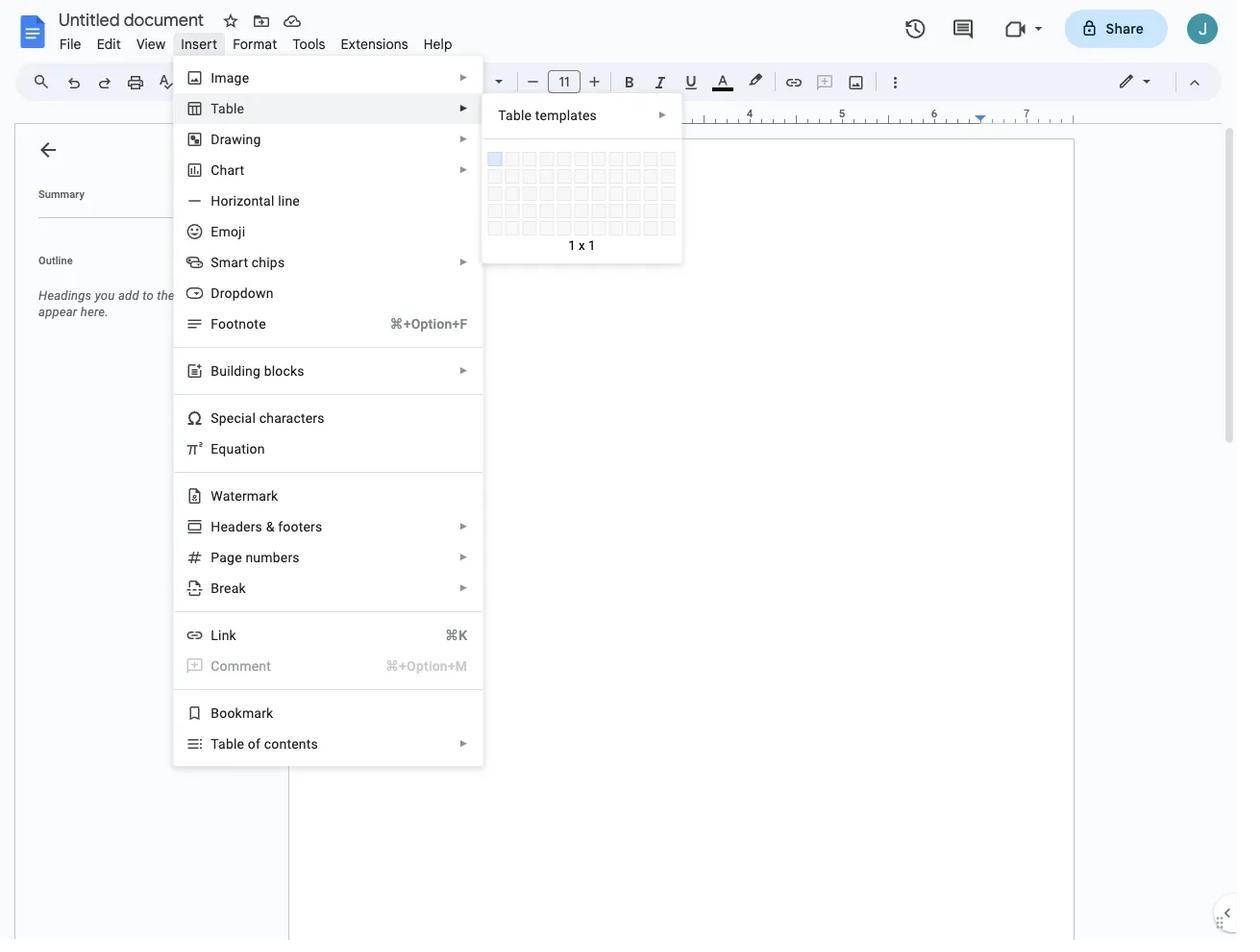 Task type: locate. For each thing, give the bounding box(es) containing it.
headings
[[38, 288, 92, 303]]

m
[[228, 658, 240, 674]]

b ookmark
[[211, 705, 273, 721]]

&
[[266, 519, 275, 535]]

table left templates
[[498, 107, 532, 123]]

► inside table templates menu
[[658, 110, 667, 121]]

menu item
[[174, 651, 482, 682]]

Font size field
[[548, 70, 588, 94]]

watermark
[[211, 488, 278, 504]]

main toolbar
[[57, 0, 910, 746]]

0 vertical spatial table
[[498, 107, 532, 123]]

Rename text field
[[52, 8, 215, 31]]

insert image image
[[845, 68, 868, 95]]

headings you add to the document will appear here.
[[38, 288, 257, 319]]

insert
[[181, 36, 217, 52]]

file menu item
[[52, 33, 89, 55]]

0 horizontal spatial table
[[211, 736, 244, 752]]

text color image
[[712, 68, 733, 91]]

1 vertical spatial b
[[211, 705, 219, 721]]

outline heading
[[15, 253, 277, 280]]

extensions
[[341, 36, 408, 52]]

you
[[95, 288, 115, 303]]

b for u
[[211, 363, 219, 379]]

d rawing
[[211, 131, 261, 147]]

1‬
[[588, 237, 595, 253]]

e
[[211, 441, 219, 457]]

table templates semicolon element
[[498, 107, 603, 123]]

► for i mage
[[459, 72, 468, 83]]

u
[[219, 363, 227, 379]]

building blocks u element
[[211, 363, 310, 379]]

‪1 x 1‬
[[568, 237, 595, 253]]

menu bar containing file
[[52, 25, 460, 57]]

0 vertical spatial b
[[211, 363, 219, 379]]

tools
[[293, 36, 326, 52]]

numbers
[[246, 549, 300, 565]]

templates
[[535, 107, 597, 123]]

dropdown 6 element
[[211, 285, 279, 301]]

1 vertical spatial table
[[211, 736, 244, 752]]

► for t able
[[459, 103, 468, 114]]

ho
[[211, 193, 228, 209]]

footers
[[278, 519, 322, 535]]

highlight color image
[[745, 68, 766, 91]]

Font size text field
[[549, 70, 580, 93]]

b u ilding blocks
[[211, 363, 305, 379]]

view menu item
[[129, 33, 173, 55]]

b down co on the left
[[211, 705, 219, 721]]

tools menu item
[[285, 33, 333, 55]]

drawing d element
[[211, 131, 267, 147]]

e
[[235, 549, 242, 565]]

1 b from the top
[[211, 363, 219, 379]]

eaders
[[221, 519, 262, 535]]

chart q element
[[211, 162, 250, 178]]

table for table templates
[[498, 107, 532, 123]]

help menu item
[[416, 33, 460, 55]]

b for ookmark
[[211, 705, 219, 721]]

right margin image
[[976, 109, 1073, 123]]

foot
[[211, 316, 239, 332]]

table templates
[[498, 107, 597, 123]]

headers & footers h element
[[211, 519, 328, 535]]

horizontal line r element
[[211, 193, 306, 209]]

blocks
[[264, 363, 305, 379]]

format
[[233, 36, 277, 52]]

here.
[[81, 305, 109, 319]]

help
[[424, 36, 452, 52]]

t
[[211, 100, 218, 116]]

pa g e numbers
[[211, 549, 300, 565]]

menu item containing co
[[174, 651, 482, 682]]

Menus field
[[24, 68, 66, 95]]

menu
[[167, 0, 483, 766]]

brea k
[[211, 580, 246, 596]]

content
[[264, 736, 311, 752]]

emoji
[[211, 224, 245, 239]]

⌘+option+f element
[[367, 314, 468, 334]]

smart chips z element
[[211, 254, 291, 270]]

n
[[239, 316, 246, 332]]

to
[[142, 288, 154, 303]]

2 b from the top
[[211, 705, 219, 721]]

application
[[0, 0, 1237, 940]]

co m ment
[[211, 658, 271, 674]]

spe
[[211, 410, 234, 426]]

menu bar
[[52, 25, 460, 57]]

equation e element
[[211, 441, 271, 457]]

summary heading
[[38, 186, 84, 202]]

i
[[211, 70, 215, 86]]

1 horizontal spatial table
[[498, 107, 532, 123]]

b
[[211, 363, 219, 379], [211, 705, 219, 721]]

e quation
[[211, 441, 265, 457]]

edit
[[97, 36, 121, 52]]

l ink
[[211, 627, 236, 643]]

►
[[459, 72, 468, 83], [459, 103, 468, 114], [658, 110, 667, 121], [459, 134, 468, 145], [459, 164, 468, 175], [459, 257, 468, 268], [459, 365, 468, 376], [459, 521, 468, 532], [459, 552, 468, 563], [459, 583, 468, 594], [459, 738, 468, 749]]

table
[[498, 107, 532, 123], [211, 736, 244, 752]]

b left ilding
[[211, 363, 219, 379]]

emoji 7 element
[[211, 224, 251, 239]]

table inside menu
[[498, 107, 532, 123]]

table for table of content s
[[211, 736, 244, 752]]

spe c ial characters
[[211, 410, 325, 426]]

r
[[228, 193, 233, 209]]

rawing
[[220, 131, 261, 147]]

l
[[211, 627, 218, 643]]

g
[[227, 549, 235, 565]]

comment m element
[[211, 658, 277, 674]]

table left of
[[211, 736, 244, 752]]



Task type: describe. For each thing, give the bounding box(es) containing it.
foot n ote
[[211, 316, 266, 332]]

menu bar inside "menu bar" banner
[[52, 25, 460, 57]]

⌘+option+f
[[390, 316, 468, 332]]

► for e numbers
[[459, 552, 468, 563]]

mode and view toolbar
[[1104, 62, 1210, 101]]

characters
[[259, 410, 325, 426]]

appear
[[38, 305, 77, 319]]

ilding
[[227, 363, 261, 379]]

ial
[[241, 410, 256, 426]]

brea
[[211, 580, 239, 596]]

mage
[[215, 70, 249, 86]]

link l element
[[211, 627, 242, 643]]

► for table of content s
[[459, 738, 468, 749]]

chart
[[211, 162, 245, 178]]

extensions menu item
[[333, 33, 416, 55]]

of
[[248, 736, 261, 752]]

break k element
[[211, 580, 252, 596]]

the
[[157, 288, 175, 303]]

chips
[[252, 254, 285, 270]]

pa
[[211, 549, 227, 565]]

quation
[[219, 441, 265, 457]]

ink
[[218, 627, 236, 643]]

special characters c element
[[211, 410, 330, 426]]

footnote n element
[[211, 316, 272, 332]]

format menu item
[[225, 33, 285, 55]]

menu containing i
[[167, 0, 483, 766]]

► for d rawing
[[459, 134, 468, 145]]

page numbers g element
[[211, 549, 305, 565]]

outline
[[38, 254, 73, 266]]

k
[[239, 580, 246, 596]]

s
[[311, 736, 318, 752]]

image i element
[[211, 70, 255, 86]]

h
[[211, 519, 221, 535]]

edit menu item
[[89, 33, 129, 55]]

share button
[[1065, 10, 1168, 48]]

insert menu item
[[173, 33, 225, 55]]

bookmark b element
[[211, 705, 279, 721]]

h eaders & footers
[[211, 519, 322, 535]]

i mage
[[211, 70, 249, 86]]

will
[[238, 288, 257, 303]]

izontal
[[233, 193, 274, 209]]

summary
[[38, 188, 84, 200]]

⌘k
[[445, 627, 468, 643]]

watermark j element
[[211, 488, 284, 504]]

dropdown
[[211, 285, 274, 301]]

table of content s
[[211, 736, 318, 752]]

table t element
[[211, 100, 250, 116]]

⌘k element
[[422, 626, 468, 645]]

co
[[211, 658, 228, 674]]

d
[[211, 131, 220, 147]]

menu bar banner
[[0, 0, 1237, 940]]

⌘+option+m
[[385, 658, 468, 674]]

‪1
[[568, 237, 576, 253]]

application containing share
[[0, 0, 1237, 940]]

add
[[118, 288, 139, 303]]

► for ilding blocks
[[459, 365, 468, 376]]

ote
[[246, 316, 266, 332]]

► for brea k
[[459, 583, 468, 594]]

table templates menu
[[482, 93, 833, 497]]

ookmark
[[219, 705, 273, 721]]

► for h eaders & footers
[[459, 521, 468, 532]]

Star checkbox
[[217, 8, 244, 35]]

‪1 x 1‬ menu item
[[483, 147, 833, 497]]

share
[[1106, 20, 1144, 37]]

smart
[[211, 254, 248, 270]]

view
[[136, 36, 166, 52]]

document outline element
[[15, 124, 277, 940]]

ment
[[240, 658, 271, 674]]

c
[[234, 410, 241, 426]]

x
[[579, 237, 585, 253]]

able
[[218, 100, 244, 116]]

table of contents s element
[[211, 736, 324, 752]]

t able
[[211, 100, 244, 116]]

smart chips
[[211, 254, 285, 270]]

line
[[278, 193, 300, 209]]

ho r izontal line
[[211, 193, 300, 209]]

⌘+option+m element
[[362, 657, 468, 676]]

file
[[60, 36, 81, 52]]

document
[[178, 288, 235, 303]]



Task type: vqa. For each thing, say whether or not it's contained in the screenshot.
Menus 'field'
yes



